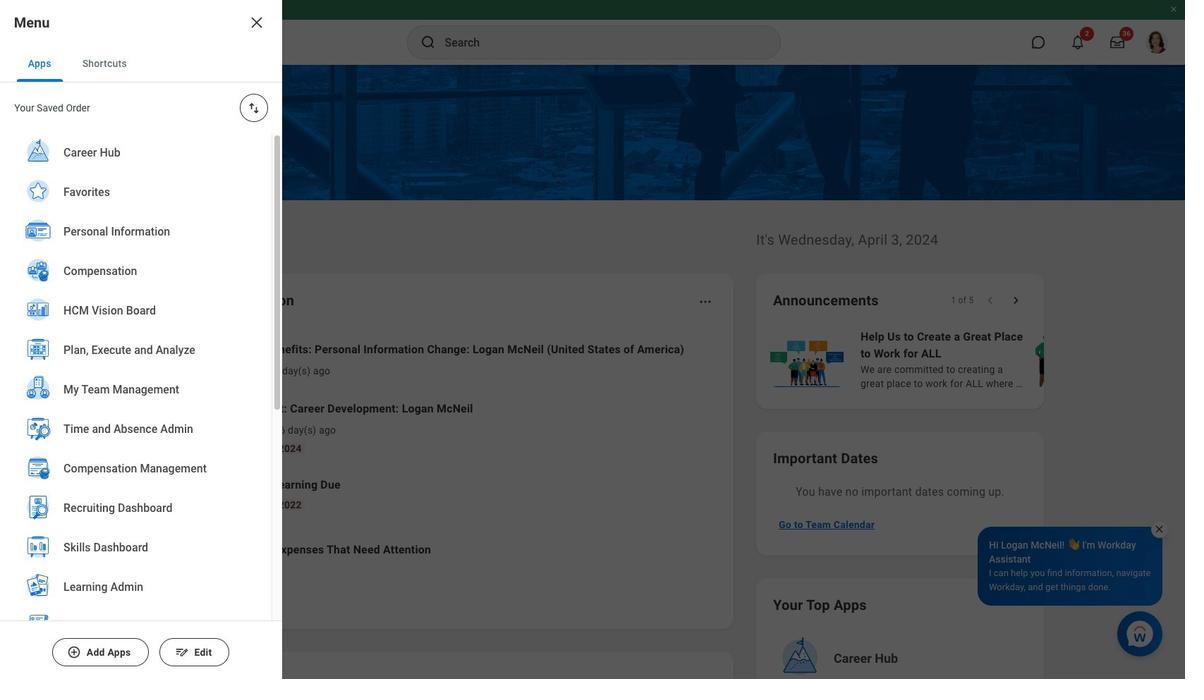 Task type: locate. For each thing, give the bounding box(es) containing it.
banner
[[0, 0, 1186, 65]]

0 horizontal spatial x image
[[248, 14, 265, 31]]

list inside global navigation dialog
[[0, 133, 272, 680]]

0 vertical spatial inbox image
[[179, 349, 200, 371]]

profile logan mcneil element
[[1138, 27, 1177, 58]]

close environment banner image
[[1170, 5, 1179, 13]]

chevron right small image
[[1009, 294, 1023, 308]]

status
[[951, 295, 974, 306]]

1 horizontal spatial x image
[[1155, 524, 1165, 535]]

1 vertical spatial inbox image
[[179, 417, 200, 438]]

global navigation dialog
[[0, 0, 282, 680]]

0 vertical spatial x image
[[248, 14, 265, 31]]

1 inbox image from the top
[[179, 349, 200, 371]]

main content
[[0, 65, 1186, 680]]

inbox image
[[179, 349, 200, 371], [179, 417, 200, 438]]

x image
[[248, 14, 265, 31], [1155, 524, 1165, 535]]

list
[[0, 133, 272, 680], [768, 327, 1186, 392], [158, 330, 717, 579]]

tab list
[[0, 45, 282, 83]]

search image
[[420, 34, 436, 51]]



Task type: describe. For each thing, give the bounding box(es) containing it.
notifications large image
[[1071, 35, 1085, 49]]

text edit image
[[175, 646, 189, 660]]

2 inbox image from the top
[[179, 417, 200, 438]]

sort image
[[247, 101, 261, 115]]

plus circle image
[[67, 646, 81, 660]]

chevron left small image
[[984, 294, 998, 308]]

inbox large image
[[1111, 35, 1125, 49]]

1 vertical spatial x image
[[1155, 524, 1165, 535]]



Task type: vqa. For each thing, say whether or not it's contained in the screenshot.
second cell
no



